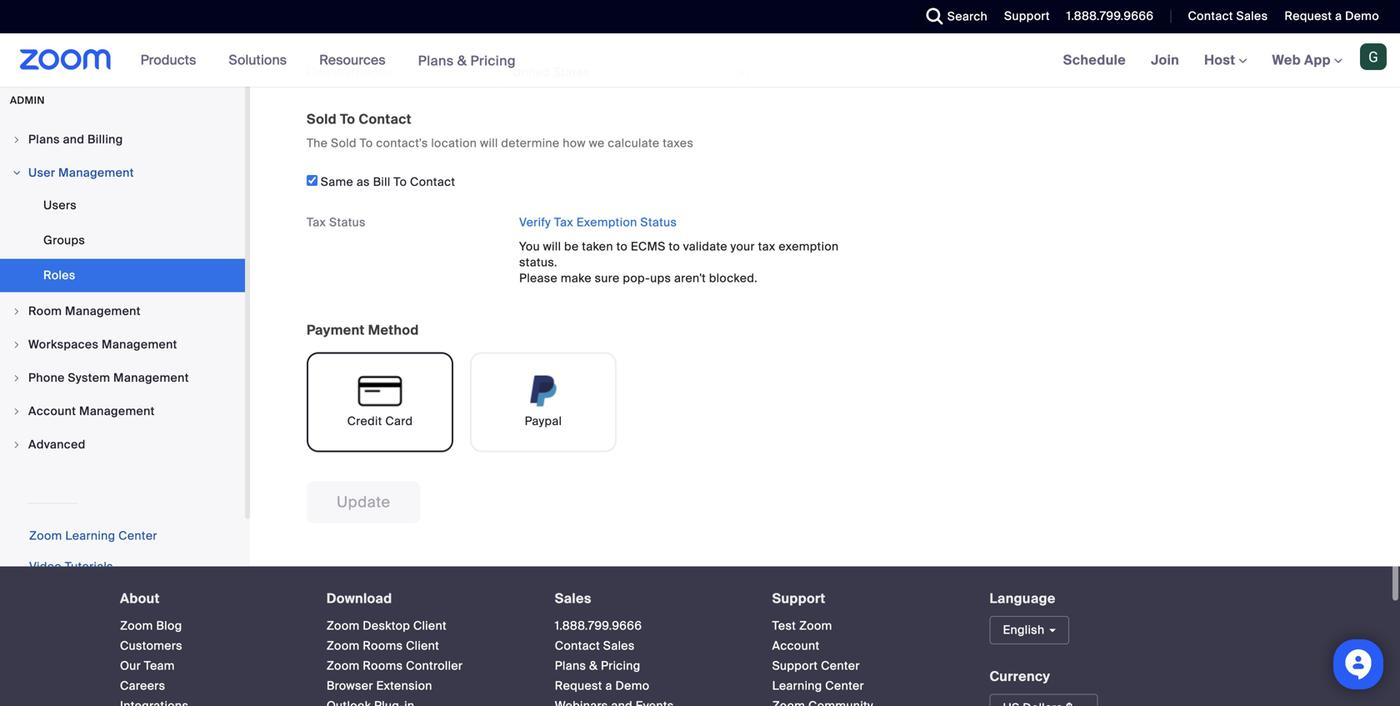 Task type: vqa. For each thing, say whether or not it's contained in the screenshot.


Task type: describe. For each thing, give the bounding box(es) containing it.
zoom learning center
[[29, 526, 157, 542]]

solutions
[[229, 51, 287, 69]]

sales inside 1.888.799.9666 contact sales plans & pricing request a demo
[[603, 636, 635, 652]]

app
[[1305, 51, 1331, 69]]

billing
[[88, 130, 123, 145]]

zoom inside test zoom account support center learning center
[[799, 616, 833, 632]]

customers link
[[120, 636, 183, 652]]

zoom learning center link
[[29, 526, 157, 542]]

verify
[[519, 213, 551, 228]]

search
[[948, 9, 988, 24]]

1 tax from the left
[[307, 213, 326, 228]]

phone system management
[[28, 368, 189, 384]]

1 vertical spatial client
[[406, 636, 439, 652]]

we
[[589, 134, 605, 149]]

room
[[28, 302, 62, 317]]

pricing inside 1.888.799.9666 contact sales plans & pricing request a demo
[[601, 656, 641, 672]]

the
[[307, 134, 328, 149]]

& inside product information navigation
[[457, 52, 467, 69]]

user management menu
[[0, 187, 245, 292]]

management for room management
[[65, 302, 141, 317]]

0 vertical spatial support
[[1005, 8, 1050, 24]]

1.888.799.9666 link
[[555, 616, 642, 632]]

credit
[[347, 412, 382, 427]]

join link
[[1139, 33, 1192, 87]]

zoom rooms client link
[[327, 636, 439, 652]]

language
[[990, 588, 1056, 606]]

phone
[[28, 368, 65, 384]]

video tutorials link
[[29, 557, 113, 573]]

careers
[[120, 676, 165, 692]]

make
[[561, 269, 592, 284]]

roles
[[43, 266, 76, 281]]

sure
[[595, 269, 620, 284]]

system
[[68, 368, 110, 384]]

plans and billing
[[28, 130, 123, 145]]

plans inside 1.888.799.9666 contact sales plans & pricing request a demo
[[555, 656, 586, 672]]

paypal
[[525, 412, 562, 427]]

zoom logo image
[[20, 49, 111, 70]]

method
[[368, 320, 419, 337]]

2 status from the left
[[641, 213, 677, 228]]

zoom inside zoom blog customers our team careers
[[120, 616, 153, 632]]

management down "workspaces management" menu item
[[113, 368, 189, 384]]

1 vertical spatial support
[[772, 588, 826, 606]]

about link
[[120, 588, 160, 606]]

sold to contact the sold to contact's location will determine how we calculate taxes
[[307, 109, 694, 149]]

extension
[[376, 676, 433, 692]]

roles link
[[0, 257, 245, 290]]

about
[[120, 588, 160, 606]]

demo inside 1.888.799.9666 contact sales plans & pricing request a demo
[[616, 676, 650, 692]]

user management menu item
[[0, 155, 245, 187]]

search button
[[914, 0, 992, 33]]

tutorials
[[65, 557, 113, 573]]

controller
[[406, 656, 463, 672]]

room management
[[28, 302, 141, 317]]

1 vertical spatial to
[[360, 134, 373, 149]]

zoom rooms controller link
[[327, 656, 463, 672]]

blocked.
[[709, 269, 758, 284]]

credit card
[[347, 412, 413, 427]]

profile picture image
[[1361, 43, 1387, 70]]

products
[[141, 51, 196, 69]]

1.888.799.9666 for 1.888.799.9666 contact sales plans & pricing request a demo
[[555, 616, 642, 632]]

workspaces management
[[28, 335, 177, 350]]

right image for user management
[[12, 166, 22, 176]]

1 rooms from the top
[[363, 636, 403, 652]]

pop-
[[623, 269, 650, 284]]

careers link
[[120, 676, 165, 692]]

our team link
[[120, 656, 175, 672]]

zoom blog customers our team careers
[[120, 616, 183, 692]]

test zoom link
[[772, 616, 833, 632]]

0 horizontal spatial to
[[340, 109, 355, 126]]

and
[[63, 130, 84, 145]]

right image for workspaces management
[[12, 338, 22, 348]]

1.888.799.9666 for 1.888.799.9666
[[1067, 8, 1154, 24]]

2 to from the left
[[669, 237, 680, 252]]

contact down location
[[410, 172, 455, 188]]

room management menu item
[[0, 294, 245, 325]]

workspaces
[[28, 335, 99, 350]]

0 vertical spatial sales
[[1237, 8, 1268, 24]]

2 vertical spatial to
[[394, 172, 407, 188]]

2 vertical spatial center
[[826, 676, 864, 692]]

plans for plans & pricing
[[418, 52, 454, 69]]

right image for plans and billing
[[12, 133, 22, 143]]

advanced
[[28, 435, 86, 450]]

host button
[[1205, 51, 1248, 69]]

request inside 1.888.799.9666 contact sales plans & pricing request a demo
[[555, 676, 603, 692]]

user
[[28, 163, 55, 179]]

aren't
[[674, 269, 706, 284]]

support center link
[[772, 656, 860, 672]]

be
[[564, 237, 579, 252]]

will inside sold to contact the sold to contact's location will determine how we calculate taxes
[[480, 134, 498, 149]]

video
[[29, 557, 62, 573]]

country/region
[[307, 63, 396, 78]]

contact inside sold to contact the sold to contact's location will determine how we calculate taxes
[[359, 109, 412, 126]]

account management
[[28, 402, 155, 417]]

web app button
[[1273, 51, 1343, 69]]

account management menu item
[[0, 394, 245, 425]]

english button
[[990, 614, 1070, 643]]

english
[[1003, 621, 1045, 636]]

same
[[321, 172, 354, 188]]

0 horizontal spatial sales
[[555, 588, 592, 606]]

please
[[519, 269, 558, 284]]

personal menu menu
[[0, 0, 245, 75]]

right image for room management
[[12, 305, 22, 315]]

1 vertical spatial sold
[[331, 134, 357, 149]]

meetings navigation
[[1051, 33, 1401, 88]]

plans for plans and billing
[[28, 130, 60, 145]]

0 vertical spatial request
[[1285, 8, 1333, 24]]

download
[[327, 588, 392, 606]]

payment
[[307, 320, 365, 337]]

plans and billing menu item
[[0, 122, 245, 154]]

payment method
[[307, 320, 419, 337]]



Task type: locate. For each thing, give the bounding box(es) containing it.
solutions button
[[229, 33, 294, 87]]

taken
[[582, 237, 613, 252]]

1 right image from the top
[[12, 133, 22, 143]]

blog
[[156, 616, 182, 632]]

1 vertical spatial request
[[555, 676, 603, 692]]

a down 1.888.799.9666 link
[[606, 676, 613, 692]]

your
[[731, 237, 755, 252]]

right image for phone
[[12, 371, 22, 381]]

rooms down 'desktop'
[[363, 636, 403, 652]]

1 horizontal spatial plans
[[418, 52, 454, 69]]

1 horizontal spatial &
[[589, 656, 598, 672]]

0 horizontal spatial tax
[[307, 213, 326, 228]]

0 vertical spatial client
[[413, 616, 447, 632]]

right image
[[12, 371, 22, 381], [12, 405, 22, 415], [12, 438, 22, 448]]

right image left phone at left
[[12, 371, 22, 381]]

demo down 1.888.799.9666 link
[[616, 676, 650, 692]]

right image down admin
[[12, 133, 22, 143]]

you will be taken to ecms to validate your tax exemption status. please make sure pop-ups aren't blocked.
[[519, 237, 839, 284]]

phone system management menu item
[[0, 360, 245, 392]]

plans
[[418, 52, 454, 69], [28, 130, 60, 145], [555, 656, 586, 672]]

0 vertical spatial center
[[118, 526, 157, 542]]

0 horizontal spatial demo
[[616, 676, 650, 692]]

0 vertical spatial right image
[[12, 371, 22, 381]]

1 vertical spatial center
[[821, 656, 860, 672]]

0 horizontal spatial learning
[[65, 526, 115, 542]]

0 vertical spatial sold
[[307, 109, 337, 126]]

demo up profile picture
[[1346, 8, 1380, 24]]

1 to from the left
[[617, 237, 628, 252]]

account
[[28, 402, 76, 417], [772, 636, 820, 652]]

0 horizontal spatial 1.888.799.9666
[[555, 616, 642, 632]]

0 vertical spatial account
[[28, 402, 76, 417]]

1.888.799.9666 down sales link
[[555, 616, 642, 632]]

right image inside advanced menu item
[[12, 438, 22, 448]]

demo
[[1346, 8, 1380, 24], [616, 676, 650, 692]]

management inside "menu item"
[[79, 402, 155, 417]]

browser
[[327, 676, 373, 692]]

pricing inside product information navigation
[[471, 52, 516, 69]]

sold up the
[[307, 109, 337, 126]]

contact
[[1188, 8, 1234, 24], [359, 109, 412, 126], [410, 172, 455, 188], [555, 636, 600, 652]]

contact inside 1.888.799.9666 contact sales plans & pricing request a demo
[[555, 636, 600, 652]]

& up sold to contact the sold to contact's location will determine how we calculate taxes
[[457, 52, 467, 69]]

0 vertical spatial a
[[1336, 8, 1343, 24]]

right image inside the room management menu item
[[12, 305, 22, 315]]

0 vertical spatial to
[[340, 109, 355, 126]]

1 horizontal spatial demo
[[1346, 8, 1380, 24]]

right image inside the user management menu item
[[12, 166, 22, 176]]

0 horizontal spatial &
[[457, 52, 467, 69]]

support up test zoom "link"
[[772, 588, 826, 606]]

2 horizontal spatial plans
[[555, 656, 586, 672]]

1 horizontal spatial request
[[1285, 8, 1333, 24]]

test zoom account support center learning center
[[772, 616, 864, 692]]

learning up tutorials
[[65, 526, 115, 542]]

2 horizontal spatial sales
[[1237, 8, 1268, 24]]

0 horizontal spatial plans
[[28, 130, 60, 145]]

will right location
[[480, 134, 498, 149]]

product information navigation
[[128, 33, 528, 88]]

banner containing products
[[0, 33, 1401, 88]]

1 vertical spatial &
[[589, 656, 598, 672]]

support down account link
[[772, 656, 818, 672]]

as
[[357, 172, 370, 188]]

will left be
[[543, 237, 561, 252]]

2 vertical spatial support
[[772, 656, 818, 672]]

same as bill to contact
[[318, 172, 455, 188]]

plans & pricing
[[418, 52, 516, 69]]

1 horizontal spatial to
[[669, 237, 680, 252]]

3 right image from the top
[[12, 305, 22, 315]]

4 right image from the top
[[12, 338, 22, 348]]

contact down 1.888.799.9666 link
[[555, 636, 600, 652]]

zoom blog link
[[120, 616, 182, 632]]

plans inside product information navigation
[[418, 52, 454, 69]]

will
[[480, 134, 498, 149], [543, 237, 561, 252]]

status
[[329, 213, 366, 228], [641, 213, 677, 228]]

plans left and
[[28, 130, 60, 145]]

& down 1.888.799.9666 link
[[589, 656, 598, 672]]

admin menu menu
[[0, 122, 245, 460]]

card
[[385, 412, 413, 427]]

management for account management
[[79, 402, 155, 417]]

0 vertical spatial demo
[[1346, 8, 1380, 24]]

to left contact's
[[360, 134, 373, 149]]

learning down support center link
[[772, 676, 822, 692]]

plans down 1.888.799.9666 link
[[555, 656, 586, 672]]

request down 1.888.799.9666 link
[[555, 676, 603, 692]]

0 horizontal spatial will
[[480, 134, 498, 149]]

admin
[[10, 92, 45, 105]]

groups link
[[0, 222, 245, 255]]

request
[[1285, 8, 1333, 24], [555, 676, 603, 692]]

2 vertical spatial plans
[[555, 656, 586, 672]]

account inside test zoom account support center learning center
[[772, 636, 820, 652]]

1 horizontal spatial 1.888.799.9666
[[1067, 8, 1154, 24]]

management for user management
[[58, 163, 134, 179]]

1 vertical spatial sales
[[555, 588, 592, 606]]

right image left advanced
[[12, 438, 22, 448]]

center down support center link
[[826, 676, 864, 692]]

& inside 1.888.799.9666 contact sales plans & pricing request a demo
[[589, 656, 598, 672]]

users
[[43, 196, 77, 211]]

tax status
[[307, 213, 366, 228]]

2 tax from the left
[[554, 213, 574, 228]]

reports
[[28, 49, 74, 64]]

1 horizontal spatial learning
[[772, 676, 822, 692]]

2 vertical spatial right image
[[12, 438, 22, 448]]

1 vertical spatial will
[[543, 237, 561, 252]]

to down country/region
[[340, 109, 355, 126]]

contact up contact's
[[359, 109, 412, 126]]

schedule
[[1064, 51, 1126, 69]]

sales up host dropdown button
[[1237, 8, 1268, 24]]

1 vertical spatial account
[[772, 636, 820, 652]]

3 right image from the top
[[12, 438, 22, 448]]

web
[[1273, 51, 1301, 69]]

None text field
[[499, 7, 749, 33]]

request a demo link
[[1272, 0, 1401, 33], [1285, 8, 1380, 24], [555, 676, 650, 692]]

status.
[[519, 253, 558, 268]]

verify tax exemption status
[[519, 213, 677, 228]]

web app
[[1273, 51, 1331, 69]]

desktop
[[363, 616, 410, 632]]

1.888.799.9666 button
[[1054, 0, 1158, 33], [1067, 8, 1154, 24]]

test
[[772, 616, 796, 632]]

management
[[58, 163, 134, 179], [65, 302, 141, 317], [102, 335, 177, 350], [113, 368, 189, 384], [79, 402, 155, 417]]

learning center link
[[772, 676, 864, 692]]

1 vertical spatial demo
[[616, 676, 650, 692]]

0 horizontal spatial a
[[606, 676, 613, 692]]

you
[[519, 237, 540, 252]]

1 vertical spatial a
[[606, 676, 613, 692]]

2 vertical spatial sales
[[603, 636, 635, 652]]

right image
[[12, 133, 22, 143], [12, 166, 22, 176], [12, 305, 22, 315], [12, 338, 22, 348]]

video tutorials
[[29, 557, 113, 573]]

0 vertical spatial learning
[[65, 526, 115, 542]]

right image inside plans and billing menu item
[[12, 133, 22, 143]]

a up web app dropdown button
[[1336, 8, 1343, 24]]

exemption
[[577, 213, 637, 228]]

request a demo
[[1285, 8, 1380, 24]]

1 vertical spatial pricing
[[601, 656, 641, 672]]

0 vertical spatial pricing
[[471, 52, 516, 69]]

0 vertical spatial rooms
[[363, 636, 403, 652]]

advanced menu item
[[0, 427, 245, 459]]

learning inside test zoom account support center learning center
[[772, 676, 822, 692]]

client
[[413, 616, 447, 632], [406, 636, 439, 652]]

0 vertical spatial &
[[457, 52, 467, 69]]

exemption
[[779, 237, 839, 252]]

1 status from the left
[[329, 213, 366, 228]]

1 horizontal spatial account
[[772, 636, 820, 652]]

resources
[[319, 51, 386, 69]]

center up learning center link at the right of page
[[821, 656, 860, 672]]

right image left user
[[12, 166, 22, 176]]

center up about link at the bottom
[[118, 526, 157, 542]]

ecms
[[631, 237, 666, 252]]

management down the room management menu item
[[102, 335, 177, 350]]

to
[[617, 237, 628, 252], [669, 237, 680, 252]]

0 vertical spatial 1.888.799.9666
[[1067, 8, 1154, 24]]

request up web app dropdown button
[[1285, 8, 1333, 24]]

currency
[[990, 666, 1051, 684]]

&
[[457, 52, 467, 69], [589, 656, 598, 672]]

account down test zoom "link"
[[772, 636, 820, 652]]

1 vertical spatial plans
[[28, 130, 60, 145]]

support link
[[992, 0, 1054, 33], [1005, 8, 1050, 24], [772, 588, 826, 606]]

join
[[1151, 51, 1180, 69]]

our
[[120, 656, 141, 672]]

2 horizontal spatial to
[[394, 172, 407, 188]]

1 horizontal spatial pricing
[[601, 656, 641, 672]]

right image inside "account management" "menu item"
[[12, 405, 22, 415]]

sales down 1.888.799.9666 link
[[603, 636, 635, 652]]

right image for account
[[12, 405, 22, 415]]

1 horizontal spatial sales
[[603, 636, 635, 652]]

0 horizontal spatial to
[[617, 237, 628, 252]]

right image left account management
[[12, 405, 22, 415]]

1 horizontal spatial to
[[360, 134, 373, 149]]

1 vertical spatial learning
[[772, 676, 822, 692]]

learning
[[65, 526, 115, 542], [772, 676, 822, 692]]

contact's
[[376, 134, 428, 149]]

management for workspaces management
[[102, 335, 177, 350]]

2 right image from the top
[[12, 405, 22, 415]]

support right search on the top right
[[1005, 8, 1050, 24]]

management down the billing
[[58, 163, 134, 179]]

contact sales link
[[1176, 0, 1272, 33], [1188, 8, 1268, 24], [555, 636, 635, 652]]

1 horizontal spatial will
[[543, 237, 561, 252]]

to right taken
[[617, 237, 628, 252]]

0 horizontal spatial account
[[28, 402, 76, 417]]

rooms down 'zoom rooms client' link
[[363, 656, 403, 672]]

plans right resources dropdown button in the left top of the page
[[418, 52, 454, 69]]

pricing down 1.888.799.9666 link
[[601, 656, 641, 672]]

tax down same
[[307, 213, 326, 228]]

right image inside phone system management menu item
[[12, 371, 22, 381]]

support inside test zoom account support center learning center
[[772, 656, 818, 672]]

browser extension link
[[327, 676, 433, 692]]

ups
[[650, 269, 671, 284]]

right image inside "workspaces management" menu item
[[12, 338, 22, 348]]

location
[[431, 134, 477, 149]]

validate
[[683, 237, 728, 252]]

contact up host
[[1188, 8, 1234, 24]]

1 vertical spatial right image
[[12, 405, 22, 415]]

tax up be
[[554, 213, 574, 228]]

products button
[[141, 33, 204, 87]]

1.888.799.9666 up schedule
[[1067, 8, 1154, 24]]

1 vertical spatial rooms
[[363, 656, 403, 672]]

taxes
[[663, 134, 694, 149]]

0 vertical spatial will
[[480, 134, 498, 149]]

0 horizontal spatial status
[[329, 213, 366, 228]]

sales up 1.888.799.9666 link
[[555, 588, 592, 606]]

plans inside menu item
[[28, 130, 60, 145]]

2 rooms from the top
[[363, 656, 403, 672]]

status down same
[[329, 213, 366, 228]]

1 horizontal spatial status
[[641, 213, 677, 228]]

1.888.799.9666 inside 1.888.799.9666 contact sales plans & pricing request a demo
[[555, 616, 642, 632]]

0 vertical spatial plans
[[418, 52, 454, 69]]

users link
[[0, 187, 245, 220]]

management up workspaces management at the top left of the page
[[65, 302, 141, 317]]

how
[[563, 134, 586, 149]]

banner
[[0, 33, 1401, 88]]

status up ecms at the top left
[[641, 213, 677, 228]]

customers
[[120, 636, 183, 652]]

account up advanced
[[28, 402, 76, 417]]

0 horizontal spatial request
[[555, 676, 603, 692]]

2 right image from the top
[[12, 166, 22, 176]]

bill
[[373, 172, 391, 188]]

groups
[[43, 231, 85, 246]]

management down phone system management menu item
[[79, 402, 155, 417]]

workspaces management menu item
[[0, 327, 245, 359]]

schedule link
[[1051, 33, 1139, 87]]

right image left workspaces
[[12, 338, 22, 348]]

1 vertical spatial 1.888.799.9666
[[555, 616, 642, 632]]

pricing up sold to contact the sold to contact's location will determine how we calculate taxes
[[471, 52, 516, 69]]

1 horizontal spatial a
[[1336, 8, 1343, 24]]

determine
[[501, 134, 560, 149]]

0 horizontal spatial pricing
[[471, 52, 516, 69]]

resources button
[[319, 33, 393, 87]]

user management
[[28, 163, 134, 179]]

to right bill on the top of the page
[[394, 172, 407, 188]]

to right ecms at the top left
[[669, 237, 680, 252]]

1 horizontal spatial tax
[[554, 213, 574, 228]]

will inside you will be taken to ecms to validate your tax exemption status. please make sure pop-ups aren't blocked.
[[543, 237, 561, 252]]

None checkbox
[[307, 173, 318, 184]]

a inside 1.888.799.9666 contact sales plans & pricing request a demo
[[606, 676, 613, 692]]

account inside "account management" "menu item"
[[28, 402, 76, 417]]

1 right image from the top
[[12, 371, 22, 381]]

right image left room
[[12, 305, 22, 315]]

1.888.799.9666 contact sales plans & pricing request a demo
[[555, 616, 650, 692]]

sold right the
[[331, 134, 357, 149]]

zoom desktop client link
[[327, 616, 447, 632]]



